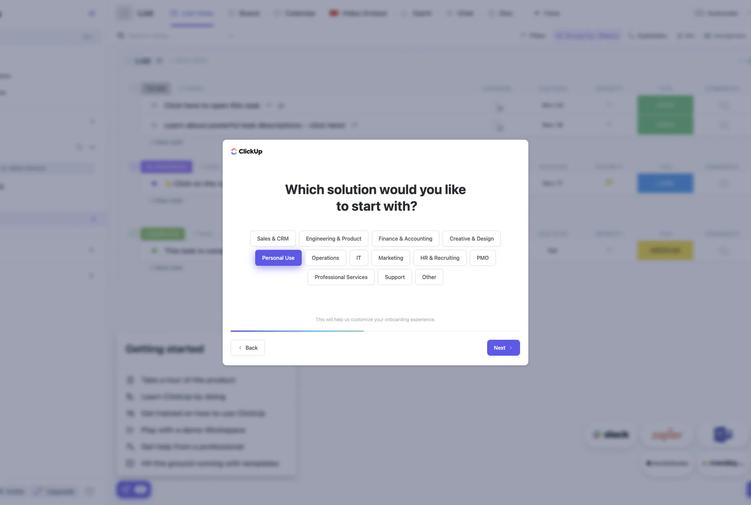 Task type: vqa. For each thing, say whether or not it's contained in the screenshot.
user group icon
no



Task type: describe. For each thing, give the bounding box(es) containing it.
it button
[[349, 250, 368, 266]]

professional services button
[[308, 270, 375, 285]]

it
[[356, 255, 361, 261]]

sales & crm button
[[250, 231, 296, 247]]

support
[[385, 274, 405, 280]]

to
[[336, 198, 349, 214]]

pmo
[[477, 255, 489, 261]]

creative & design button
[[443, 231, 501, 247]]

engineering & product button
[[299, 231, 368, 247]]

your
[[374, 317, 384, 323]]

services
[[346, 274, 368, 280]]

pmo button
[[470, 250, 496, 266]]

engineering & product
[[306, 236, 361, 242]]

engineering
[[306, 236, 335, 242]]

accounting
[[404, 236, 432, 242]]

marketing
[[378, 255, 403, 261]]

you
[[420, 181, 442, 197]]

which solution would you like to start with?
[[285, 181, 466, 214]]

use
[[285, 255, 295, 261]]

back button
[[231, 340, 265, 356]]

& for finance
[[399, 236, 403, 242]]

start
[[352, 198, 381, 214]]

next button
[[487, 340, 520, 356]]

hr & recruiting
[[421, 255, 460, 261]]

professional services
[[315, 274, 368, 280]]

& for hr
[[429, 255, 433, 261]]

personal use button
[[255, 250, 302, 266]]

product
[[342, 236, 361, 242]]

hr
[[421, 255, 428, 261]]

recruiting
[[434, 255, 460, 261]]

& for sales
[[272, 236, 276, 242]]



Task type: locate. For each thing, give the bounding box(es) containing it.
experience.
[[411, 317, 435, 323]]

hr & recruiting button
[[414, 250, 467, 266]]

finance & accounting
[[379, 236, 432, 242]]

sales & crm
[[257, 236, 289, 242]]

marketing button
[[371, 250, 410, 266]]

& left the crm
[[272, 236, 276, 242]]

& right hr
[[429, 255, 433, 261]]

operations button
[[305, 250, 346, 266]]

other button
[[415, 270, 443, 285]]

personal
[[262, 255, 284, 261]]

help
[[334, 317, 343, 323]]

& inside button
[[272, 236, 276, 242]]

clickup logo image
[[231, 148, 263, 155]]

next
[[494, 345, 505, 351]]

onboarding
[[385, 317, 409, 323]]

with?
[[384, 198, 417, 214]]

operations
[[312, 255, 339, 261]]

will
[[326, 317, 333, 323]]

customize
[[351, 317, 373, 323]]

back
[[246, 345, 258, 351]]

would
[[379, 181, 417, 197]]

finance
[[379, 236, 398, 242]]

creative
[[450, 236, 470, 242]]

& for engineering
[[337, 236, 340, 242]]

& left product
[[337, 236, 340, 242]]

& left design at the top of page
[[472, 236, 475, 242]]

crm
[[277, 236, 289, 242]]

creative & design
[[450, 236, 494, 242]]

this
[[316, 317, 325, 323]]

other
[[422, 274, 436, 280]]

professional
[[315, 274, 345, 280]]

support button
[[378, 270, 412, 285]]

this will help us customize your onboarding experience.
[[316, 317, 435, 323]]

like
[[445, 181, 466, 197]]

& right finance
[[399, 236, 403, 242]]

solution
[[327, 181, 377, 197]]

&
[[272, 236, 276, 242], [337, 236, 340, 242], [399, 236, 403, 242], [472, 236, 475, 242], [429, 255, 433, 261]]

personal use
[[262, 255, 295, 261]]

& for creative
[[472, 236, 475, 242]]

design
[[477, 236, 494, 242]]

which
[[285, 181, 324, 197]]

finance & accounting button
[[372, 231, 439, 247]]

us
[[345, 317, 350, 323]]

sales
[[257, 236, 270, 242]]



